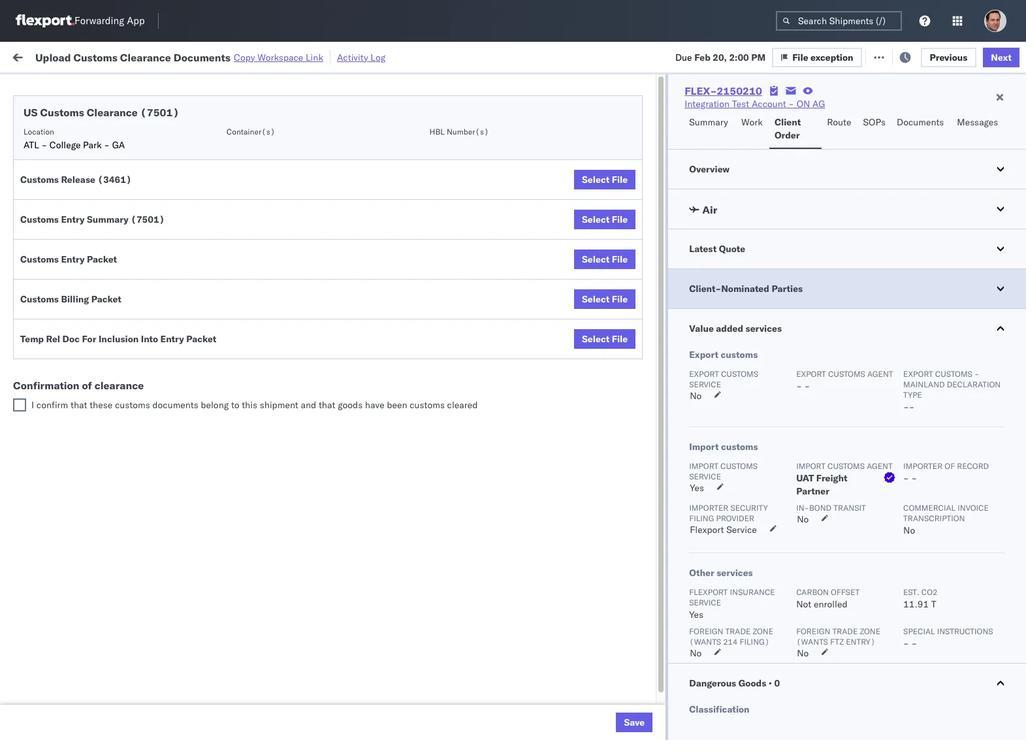 Task type: describe. For each thing, give the bounding box(es) containing it.
7 schedule from the top
[[30, 407, 69, 419]]

order
[[775, 129, 800, 141]]

flex id
[[700, 107, 725, 116]]

select for customs entry summary (7501)
[[582, 214, 610, 225]]

messages
[[958, 116, 999, 128]]

1 segu6076363 from the top
[[805, 615, 869, 627]]

4 1:59 from the top
[[210, 414, 230, 426]]

no for foreign trade zone (wants ftz entry)
[[797, 648, 809, 659]]

container
[[805, 101, 840, 111]]

2023 for schedule pickup from los angeles, ca link associated with 1:59
[[307, 126, 330, 138]]

select file button for customs entry summary (7501)
[[574, 210, 636, 229]]

2023 for confirm pickup from los angeles, ca link for 1:59 am cst, feb 17, 2023
[[307, 98, 330, 109]]

2:00 am cst, feb 25, 2023
[[210, 356, 330, 368]]

dangerous
[[690, 678, 737, 689]]

customs for export customs service
[[721, 369, 759, 379]]

security
[[731, 503, 768, 513]]

flex- up dangerous goods • 0
[[721, 644, 750, 656]]

3 flex-1911466 from the top
[[721, 500, 789, 512]]

1977428 for schedule delivery appointment
[[750, 270, 789, 282]]

flex- down flex-2150210 link
[[721, 98, 750, 109]]

have
[[365, 399, 385, 411]]

1 karl from the top
[[570, 558, 587, 569]]

other
[[690, 567, 715, 579]]

9:30 for schedule pickup from los angeles, ca
[[210, 241, 230, 253]]

import for import work
[[111, 51, 141, 62]]

offset
[[831, 587, 860, 597]]

export for export customs - mainland declaration type --
[[904, 369, 934, 379]]

these
[[90, 399, 113, 411]]

2 bicu1234565, from the top
[[805, 500, 869, 512]]

otter products - test account for flex-1988285
[[485, 155, 610, 167]]

cst, for confirm pickup from los angeles, ca link related to 11:30 am cst, feb 24, 2023
[[255, 328, 276, 339]]

2 2097290 from the top
[[750, 586, 789, 598]]

flex- right air
[[721, 213, 750, 224]]

1 2060357 from the top
[[750, 615, 789, 627]]

goods
[[338, 399, 363, 411]]

2 2060357 from the top
[[750, 644, 789, 656]]

1 entity from the left
[[537, 98, 561, 109]]

services inside button
[[746, 323, 782, 335]]

1 ocean lcl from the top
[[400, 126, 445, 138]]

temp
[[20, 333, 44, 345]]

2 confirm from the top
[[30, 292, 63, 304]]

overview button
[[669, 150, 1027, 189]]

products, for flex-2060357
[[594, 701, 634, 713]]

demu1232567 up transcription
[[872, 500, 938, 512]]

customs down forwarding
[[73, 51, 118, 64]]

(10)
[[213, 51, 235, 62]]

1 vertical spatial flex-2150210
[[721, 385, 789, 397]]

4 lcl from the top
[[429, 270, 445, 282]]

flex- down dangerous goods • 0
[[721, 701, 750, 713]]

work button
[[736, 110, 770, 149]]

otter products, llc for flex-1988285
[[570, 155, 652, 167]]

los for 3rd confirm pickup from los angeles, ca link from the bottom of the page
[[118, 292, 133, 304]]

2 1:59 from the top
[[210, 126, 230, 138]]

select file for customs release (3461)
[[582, 174, 628, 186]]

schedule pickup from los angeles international airport
[[30, 177, 173, 202]]

1 mabltest12345 from the top
[[890, 615, 964, 627]]

flex- up export customs
[[721, 328, 750, 339]]

select for customs entry packet
[[582, 254, 610, 265]]

4 flex-1911466 from the top
[[721, 529, 789, 541]]

1 ping from the left
[[485, 98, 507, 109]]

2 2001714 from the top
[[750, 213, 789, 224]]

2 western from the top
[[682, 213, 716, 224]]

importer of record - -
[[904, 461, 989, 484]]

1:59 am cst, feb 28, 2023
[[210, 414, 330, 426]]

at
[[266, 51, 274, 62]]

flex- up the import customs service on the right bottom of page
[[721, 443, 750, 454]]

export customs service
[[690, 369, 759, 389]]

1 2097290 from the top
[[750, 558, 789, 569]]

customs for import customs agent
[[828, 461, 865, 471]]

am for flex-1977428
[[238, 328, 253, 339]]

schedule for 1:59 am cst, feb 17, 2023's schedule delivery appointment button
[[30, 155, 69, 166]]

maeu1234567
[[805, 270, 871, 282]]

feb for schedule delivery appointment link corresponding to 9:30 pm cst, feb 21, 2023
[[272, 270, 288, 282]]

2 resize handle column header from the left
[[332, 101, 348, 740]]

0 horizontal spatial on
[[682, 385, 695, 397]]

of inside button
[[87, 385, 95, 396]]

select for temp rel doc for inclusion into entry packet
[[582, 333, 610, 345]]

1 integration test account - western digital from the top
[[570, 184, 745, 196]]

route button
[[822, 110, 858, 149]]

from for first schedule pickup from los angeles, ca link from the bottom of the page
[[102, 407, 121, 419]]

2006134
[[750, 98, 789, 109]]

2 bicu1234565, demu1232567 from the top
[[805, 500, 938, 512]]

4 resize handle column header from the left
[[463, 101, 478, 740]]

flex id button
[[694, 104, 785, 117]]

my
[[13, 47, 34, 66]]

am for flex-1911408
[[233, 356, 248, 368]]

am for flex-1988285
[[233, 155, 248, 167]]

0 vertical spatial flex-2150210
[[685, 84, 762, 97]]

1 vertical spatial 2150210
[[750, 385, 789, 397]]

location
[[24, 127, 54, 137]]

2 ping - test entity from the left
[[570, 98, 646, 109]]

feb for confirm pickup from los angeles, ca link related to 11:30 am cst, feb 24, 2023
[[278, 328, 294, 339]]

import customs
[[690, 441, 758, 453]]

2 schedule delivery appointment button from the top
[[30, 211, 161, 226]]

trade for ftz
[[833, 627, 858, 636]]

1:59 for flex-2060357
[[210, 701, 230, 713]]

2 confirm pickup from los angeles, ca link from the top
[[30, 291, 186, 317]]

1 vertical spatial integration test account - on ag
[[570, 385, 710, 397]]

9:30 pm cst, feb 21, 2023 for schedule pickup from los angeles, ca
[[210, 241, 329, 253]]

been
[[387, 399, 407, 411]]

export customs
[[690, 349, 758, 361]]

3 1911466 from the top
[[750, 500, 789, 512]]

ocean for 1:59 am cst, feb 17, 2023's schedule delivery appointment link
[[400, 155, 427, 167]]

schedule delivery appointment for 9:30 pm cst, feb 21, 2023
[[30, 270, 161, 281]]

2 digital from the top
[[719, 213, 745, 224]]

llc for flex-2060357
[[636, 701, 652, 713]]

latest quote button
[[669, 229, 1027, 269]]

2 flex-2060357 from the top
[[721, 644, 789, 656]]

client order button
[[770, 110, 822, 149]]

confirm pickup from los angeles, ca link for 11:30 am cst, feb 24, 2023
[[30, 320, 186, 346]]

2 flex-2001714 from the top
[[721, 213, 789, 224]]

1 otter products, llc from the top
[[570, 126, 652, 138]]

2 karl lagerfeld international b.v c/o bleckmann from the top
[[570, 586, 767, 598]]

flex- up insurance in the bottom of the page
[[721, 558, 750, 569]]

customs for export customs - mainland declaration type --
[[936, 369, 973, 379]]

save button
[[616, 713, 653, 733]]

doc
[[62, 333, 80, 345]]

1 b.v from the top
[[686, 558, 700, 569]]

7,
[[292, 701, 301, 713]]

summary inside button
[[690, 116, 728, 128]]

cst, for confirm delivery link
[[250, 356, 270, 368]]

Search Shipments (/) text field
[[776, 11, 902, 31]]

25,
[[291, 356, 305, 368]]

atl
[[24, 139, 39, 151]]

angeles, for schedule pickup from los angeles, ca link associated with 1:59
[[140, 119, 176, 131]]

schedule delivery appointment link for 9:30 pm cst, feb 21, 2023
[[30, 269, 161, 282]]

2 -- from the top
[[890, 471, 901, 483]]

us customs clearance (7501)
[[24, 106, 179, 119]]

copy workspace link button
[[234, 51, 323, 63]]

4 flex-2060357 from the top
[[721, 701, 789, 713]]

ca for first schedule pickup from los angeles, ca link from the bottom of the page
[[30, 420, 42, 432]]

schedule delivery appointment link for 1:59 am cst, feb 17, 2023
[[30, 154, 161, 167]]

documents inside button
[[897, 116, 944, 128]]

3 fcl from the top
[[429, 414, 446, 426]]

1 resize handle column header from the left
[[187, 101, 203, 740]]

pickup for schedule pickup from los angeles, ca link associated with 9:30
[[71, 234, 99, 246]]

3 lcl from the top
[[429, 241, 445, 253]]

1 flex-1988285 from the top
[[721, 126, 789, 138]]

service for yes
[[690, 472, 721, 482]]

activity log
[[337, 51, 386, 63]]

21, for schedule pickup from los angeles, ca
[[290, 241, 304, 253]]

3 resize handle column header from the left
[[378, 101, 393, 740]]

0 vertical spatial 2150210
[[717, 84, 762, 97]]

demu1232567 up commercial
[[872, 471, 938, 483]]

yes inside flexport insurance service yes
[[690, 609, 704, 621]]

flex- down nominated
[[721, 299, 750, 311]]

partner
[[797, 486, 830, 497]]

2023 for 1:59 am cst, mar 7, 2023's confirm pickup from los angeles, ca link
[[303, 701, 326, 713]]

enrolled
[[814, 599, 848, 610]]

1 1988285 from the top
[[750, 126, 789, 138]]

cst, for schedule pickup from los angeles, ca link associated with 1:59
[[250, 126, 270, 138]]

confirm pickup from los angeles, ca for 11:30 am cst, feb 24, 2023
[[30, 321, 171, 345]]

2 segu6076363 from the top
[[805, 644, 869, 655]]

feb for 1:59 am cst, feb 17, 2023's schedule delivery appointment link
[[273, 155, 289, 167]]

3 2060357 from the top
[[750, 673, 789, 684]]

export for export customs agent - -
[[797, 369, 826, 379]]

2023 for schedule delivery appointment link corresponding to 9:30 pm cst, feb 21, 2023
[[307, 270, 329, 282]]

messages button
[[952, 110, 1006, 149]]

flex- up classification
[[721, 673, 750, 684]]

for
[[82, 333, 96, 345]]

1 lagerfeld from the top
[[589, 558, 628, 569]]

2 karl from the top
[[570, 586, 587, 598]]

flex- down provider
[[721, 529, 750, 541]]

5 resize handle column header from the left
[[548, 101, 563, 740]]

2 vertical spatial packet
[[186, 333, 216, 345]]

cst, for schedule pickup from los angeles, ca link associated with 9:30
[[249, 241, 270, 253]]

record
[[957, 461, 989, 471]]

inclusion
[[99, 333, 139, 345]]

2023 for schedule pickup from los angeles, ca link associated with 9:30
[[307, 241, 329, 253]]

2 mabltest12345 from the top
[[890, 644, 964, 656]]

los for confirm pickup from los angeles, ca link related to 11:30 am cst, feb 24, 2023
[[118, 321, 133, 332]]

confirm pickup from los angeles, ca for 1:59 am cst, mar 7, 2023
[[30, 694, 171, 719]]

flexport. image
[[16, 14, 74, 27]]

2 b.v from the top
[[686, 586, 700, 598]]

customs for export customs
[[721, 349, 758, 361]]

to
[[231, 399, 240, 411]]

8 resize handle column header from the left
[[868, 101, 883, 740]]

mar
[[273, 701, 290, 713]]

2 flex-1988285 from the top
[[721, 155, 789, 167]]

file for customs entry packet
[[612, 254, 628, 265]]

proof
[[62, 385, 84, 396]]

otter products - test account for flex-2060357
[[485, 701, 610, 713]]

select file for customs billing packet
[[582, 293, 628, 305]]

21, for schedule delivery appointment
[[290, 270, 304, 282]]

this
[[242, 399, 257, 411]]

1 karl lagerfeld international b.v c/o bleckmann from the top
[[570, 558, 767, 569]]

cst, for schedule delivery appointment link corresponding to 9:30 pm cst, feb 21, 2023
[[249, 270, 270, 282]]

log
[[371, 51, 386, 63]]

1 2001714 from the top
[[750, 184, 789, 196]]

previous button
[[921, 47, 977, 67]]

work
[[37, 47, 71, 66]]

9 resize handle column header from the left
[[993, 101, 1009, 740]]

2 1988285 from the top
[[750, 155, 789, 167]]

3 schedule pickup from los angeles, ca link from the top
[[30, 406, 186, 432]]

1 horizontal spatial on
[[797, 98, 811, 110]]

4 2060357 from the top
[[750, 701, 789, 713]]

3 bicu1234565, demu1232567 from the top
[[805, 529, 938, 540]]

app
[[127, 15, 145, 27]]

6 resize handle column header from the left
[[678, 101, 694, 740]]

0 vertical spatial service
[[727, 524, 757, 536]]

0 horizontal spatial documents
[[174, 51, 231, 64]]

est. co2 11.91 t
[[904, 587, 938, 610]]

demo123 for confirm delivery
[[890, 356, 934, 368]]

2 confirm pickup from los angeles, ca button from the top
[[30, 291, 186, 319]]

1:59 am cst, mar 7, 2023
[[210, 701, 326, 713]]

confirm pickup from los angeles, ca for 1:59 am cst, feb 17, 2023
[[30, 91, 171, 115]]

1 flex-2060357 from the top
[[721, 615, 789, 627]]

llc for flex-1988285
[[636, 155, 652, 167]]

(7501) for us customs clearance (7501)
[[140, 106, 179, 119]]

zone for entry)
[[860, 627, 881, 636]]

0 vertical spatial yes
[[690, 482, 704, 494]]

2 ping from the left
[[570, 98, 592, 109]]

flex- up export customs service
[[721, 356, 750, 368]]

ca for 1:59 am cst, mar 7, 2023's confirm pickup from los angeles, ca link
[[30, 707, 42, 719]]

transcription
[[904, 514, 965, 523]]

2 confirm pickup from los angeles, ca from the top
[[30, 292, 171, 317]]

mainland
[[904, 380, 945, 389]]

schedule delivery appointment button for 1:59 am cst, feb 17, 2023
[[30, 154, 161, 168]]

select file for temp rel doc for inclusion into entry packet
[[582, 333, 628, 345]]

commercial
[[904, 503, 956, 513]]

quote
[[719, 243, 746, 255]]

3 schedule pickup from los angeles, ca from the top
[[30, 407, 176, 432]]

co2
[[922, 587, 938, 597]]

2 appointment from the top
[[107, 212, 161, 224]]

sops
[[864, 116, 886, 128]]

delivery up the 'these'
[[97, 385, 131, 396]]

demu1232567 down maeu1234567
[[805, 299, 872, 310]]

pickup for confirm pickup from los angeles, ca link related to 11:30 am cst, feb 24, 2023
[[66, 321, 94, 332]]

angeles
[[140, 177, 173, 189]]

5 lcl from the top
[[429, 701, 445, 713]]

angeles, for 3rd confirm pickup from los angeles, ca link from the bottom of the page
[[135, 292, 171, 304]]

flex-1977428 for schedule pickup from los angeles, ca
[[721, 241, 789, 253]]

2 c/o from the top
[[702, 586, 718, 598]]

in-
[[797, 503, 810, 513]]

pickup for schedule pickup from los angeles international airport link
[[71, 177, 99, 189]]

4 ocean lcl from the top
[[400, 270, 445, 282]]

3 ocean fcl from the top
[[400, 414, 446, 426]]

customs down "by:"
[[40, 106, 84, 119]]

park
[[83, 139, 102, 151]]

1 -- from the top
[[890, 414, 901, 426]]

select for customs release (3461)
[[582, 174, 610, 186]]

batch
[[953, 51, 978, 62]]

select file for customs entry packet
[[582, 254, 628, 265]]

2 that from the left
[[319, 399, 336, 411]]

flex- down export customs
[[721, 385, 750, 397]]

2023 for 1:59 am cst, feb 17, 2023's schedule delivery appointment link
[[307, 155, 330, 167]]

clearance for (7501)
[[87, 106, 138, 119]]

demu1232567 down transcription
[[872, 529, 938, 540]]

2 mawb1234 from the top
[[890, 213, 941, 224]]

4 1911466 from the top
[[750, 529, 789, 541]]

3 bicu1234565, from the top
[[805, 529, 869, 540]]

carbon
[[797, 587, 829, 597]]

pickup for first schedule pickup from los angeles, ca link from the bottom of the page
[[71, 407, 99, 419]]

2023 for confirm delivery link
[[307, 356, 330, 368]]

client-nominated parties button
[[669, 269, 1027, 308]]

activity log button
[[337, 50, 386, 65]]

hbl
[[430, 127, 445, 137]]

0
[[775, 678, 780, 689]]

11.91
[[904, 599, 929, 610]]

flex- down work button
[[721, 155, 750, 167]]

1 flex-2097290 from the top
[[721, 558, 789, 569]]

flexport insurance service yes
[[690, 587, 775, 621]]

1 bicu1234565, demu1232567 from the top
[[805, 471, 938, 483]]

flex- down the overview on the top right of the page
[[721, 184, 750, 196]]

flex- up 214
[[721, 615, 750, 627]]

187
[[307, 51, 324, 62]]

mbl/mawb
[[890, 107, 935, 116]]

special instructions - -
[[904, 627, 994, 650]]

flex- up flex on the right of page
[[685, 84, 717, 97]]

1 flex-2001714 from the top
[[721, 184, 789, 196]]

select file for customs entry summary (7501)
[[582, 214, 628, 225]]

2 flex-1911466 from the top
[[721, 471, 789, 483]]

flex- down the 'flex id' button
[[721, 126, 750, 138]]

in-bond transit
[[797, 503, 866, 513]]

schedule delivery appointment for 1:59 am cst, feb 17, 2023
[[30, 155, 161, 166]]

1:59 for flex-2006134
[[210, 98, 230, 109]]

flex- down 'import customs'
[[721, 471, 750, 483]]

provider
[[717, 514, 755, 523]]

import customs service
[[690, 461, 758, 482]]

value
[[690, 323, 714, 335]]

client
[[775, 116, 801, 128]]

1 products from the top
[[509, 126, 546, 138]]

schedule pickup from los angeles international airport link
[[30, 176, 186, 202]]

1 horizontal spatial 2:00
[[729, 51, 749, 63]]

client order
[[775, 116, 801, 141]]

3 ocean lcl from the top
[[400, 241, 445, 253]]

1:59 am cst, feb 17, 2023 for confirm pickup from los angeles, ca
[[210, 98, 330, 109]]

next button
[[984, 47, 1020, 67]]

type
[[904, 390, 923, 400]]

us
[[24, 106, 38, 119]]

0 vertical spatial integration test account - on ag
[[685, 98, 826, 110]]

20,
[[713, 51, 727, 63]]

1 vertical spatial ag
[[698, 385, 710, 397]]

entry)
[[846, 637, 876, 647]]

1 digital from the top
[[719, 184, 745, 196]]

7 ocean from the top
[[400, 414, 427, 426]]

mbl/mawb numbers
[[890, 107, 970, 116]]

of for importer
[[945, 461, 955, 471]]



Task type: locate. For each thing, give the bounding box(es) containing it.
mabltest12345 down special
[[890, 644, 964, 656]]

2 ca from the top
[[30, 132, 42, 144]]

instructions
[[937, 627, 994, 636]]

11:30
[[210, 328, 236, 339]]

1988285
[[750, 126, 789, 138], [750, 155, 789, 167]]

customs for customs release (3461)
[[20, 174, 59, 186]]

2001714 right air
[[750, 213, 789, 224]]

summary
[[690, 116, 728, 128], [87, 214, 129, 225]]

into
[[141, 333, 158, 345]]

1 vertical spatial otter products - test account
[[485, 155, 610, 167]]

file for temp rel doc for inclusion into entry packet
[[612, 333, 628, 345]]

1 vertical spatial schedule delivery appointment button
[[30, 211, 161, 226]]

digital
[[719, 184, 745, 196], [719, 213, 745, 224]]

foreign trade zone (wants 214 filing)
[[690, 627, 774, 647]]

appointment for 9:30 pm cst, feb 21, 2023
[[107, 270, 161, 281]]

1 horizontal spatial zone
[[860, 627, 881, 636]]

3 1:59 from the top
[[210, 155, 230, 167]]

0 horizontal spatial entity
[[537, 98, 561, 109]]

1 17, from the top
[[291, 98, 305, 109]]

confirm pickup from los angeles, ca button
[[30, 90, 186, 117], [30, 291, 186, 319], [30, 320, 186, 347], [30, 694, 186, 721]]

customs inside export customs service
[[721, 369, 759, 379]]

0 vertical spatial service
[[690, 380, 721, 389]]

customs entry summary (7501)
[[20, 214, 165, 225]]

no down 'foreign trade zone (wants ftz entry)'
[[797, 648, 809, 659]]

0 vertical spatial bleckmann
[[720, 558, 767, 569]]

2 ocean fcl from the top
[[400, 356, 446, 368]]

(7501)
[[140, 106, 179, 119], [131, 214, 165, 225]]

4 select file button from the top
[[574, 289, 636, 309]]

0 vertical spatial packet
[[87, 254, 117, 265]]

1 vertical spatial upload
[[30, 385, 60, 396]]

select file button for customs entry packet
[[574, 250, 636, 269]]

1 lcl from the top
[[429, 126, 445, 138]]

1 horizontal spatial summary
[[690, 116, 728, 128]]

services up insurance in the bottom of the page
[[717, 567, 753, 579]]

1 western from the top
[[682, 184, 716, 196]]

1 vertical spatial flex-1977428
[[721, 270, 789, 282]]

packet for customs entry packet
[[87, 254, 117, 265]]

c/o down other
[[702, 586, 718, 598]]

2 schedule delivery appointment from the top
[[30, 212, 161, 224]]

1911466 left in-
[[750, 500, 789, 512]]

flex- up provider
[[721, 500, 750, 512]]

schedule delivery appointment
[[30, 155, 161, 166], [30, 212, 161, 224], [30, 270, 161, 281]]

0 vertical spatial karl
[[570, 558, 587, 569]]

on
[[326, 51, 337, 62]]

delivery for 2:00 am cst, feb 25, 2023
[[66, 356, 99, 368]]

1 1:59 from the top
[[210, 98, 230, 109]]

0 vertical spatial western
[[682, 184, 716, 196]]

service inside export customs service
[[690, 380, 721, 389]]

confirm pickup from los angeles, ca link for 1:59 am cst, mar 7, 2023
[[30, 694, 186, 720]]

western up latest on the top right of the page
[[682, 213, 716, 224]]

schedule for second schedule delivery appointment button from the bottom
[[30, 212, 69, 224]]

export inside export customs service
[[690, 369, 719, 379]]

filing)
[[740, 637, 770, 647]]

2001714 down order
[[750, 184, 789, 196]]

customs right been
[[410, 399, 445, 411]]

export inside export customs - mainland declaration type --
[[904, 369, 934, 379]]

ocean for schedule pickup from los angeles, ca link associated with 1:59
[[400, 126, 427, 138]]

flex-1988285 button
[[700, 123, 792, 141], [700, 123, 792, 141], [700, 152, 792, 170], [700, 152, 792, 170]]

file for customs entry summary (7501)
[[612, 214, 628, 225]]

nyku9743990 down route button
[[805, 155, 869, 167]]

no down in-
[[797, 514, 809, 525]]

(wants inside foreign trade zone (wants 214 filing)
[[690, 637, 721, 647]]

customs down atl
[[20, 174, 59, 186]]

2 foreign from the left
[[797, 627, 831, 636]]

confirm pickup from los angeles, ca button for 1:59 am cst, mar 7, 2023
[[30, 694, 186, 721]]

9:30 for schedule delivery appointment
[[210, 270, 230, 282]]

upload inside button
[[30, 385, 60, 396]]

customs left billing
[[20, 293, 59, 305]]

1 horizontal spatial ping - test entity
[[570, 98, 646, 109]]

segu6076363
[[805, 615, 869, 627], [805, 644, 869, 655]]

1 vertical spatial 1977428
[[750, 270, 789, 282]]

customs entry packet
[[20, 254, 117, 265]]

4 confirm pickup from los angeles, ca button from the top
[[30, 694, 186, 721]]

work inside work button
[[742, 116, 763, 128]]

1 nyku9743990 from the top
[[805, 126, 869, 138]]

0 vertical spatial 21,
[[290, 241, 304, 253]]

schedule pickup from los angeles, ca link down workitem 'button'
[[30, 119, 186, 145]]

4 ocean from the top
[[400, 241, 427, 253]]

0 vertical spatial mawb1234
[[890, 184, 941, 196]]

0 vertical spatial schedule delivery appointment
[[30, 155, 161, 166]]

feb for confirm delivery link
[[273, 356, 289, 368]]

mabltest12345 down t
[[890, 615, 964, 627]]

schedule for schedule pickup from los angeles, ca button associated with 1:59 am cst, feb 17, 2023
[[30, 119, 69, 131]]

confirm pickup from los angeles, ca button for 1:59 am cst, feb 17, 2023
[[30, 90, 186, 117]]

test inside integration test account - on ag link
[[732, 98, 750, 110]]

2 ocean lcl from the top
[[400, 155, 445, 167]]

1 confirm from the top
[[30, 91, 63, 102]]

from for confirm pickup from los angeles, ca link for 1:59 am cst, feb 17, 2023
[[96, 91, 116, 102]]

yes up foreign trade zone (wants 214 filing)
[[690, 609, 704, 621]]

0 horizontal spatial that
[[71, 399, 87, 411]]

1 1977428 from the top
[[750, 241, 789, 253]]

1 flex-1911466 from the top
[[721, 443, 789, 454]]

2 flex-2097290 from the top
[[721, 586, 789, 598]]

yes up the filing
[[690, 482, 704, 494]]

1 horizontal spatial that
[[319, 399, 336, 411]]

4 schedule from the top
[[30, 212, 69, 224]]

customs for export customs agent - -
[[829, 369, 866, 379]]

1911466 up the import customs service on the right bottom of page
[[750, 443, 789, 454]]

flexport inside flexport insurance service yes
[[690, 587, 728, 597]]

1 vertical spatial products
[[509, 155, 546, 167]]

1 products, from the top
[[594, 126, 634, 138]]

bicu1234565, demu1232567 down import customs agent
[[805, 500, 938, 512]]

1 9:30 pm cst, feb 21, 2023 from the top
[[210, 241, 329, 253]]

packet right into
[[186, 333, 216, 345]]

schedule inside schedule pickup from los angeles international airport
[[30, 177, 69, 189]]

nyku9743990 for schedule pickup from los angeles, ca
[[805, 126, 869, 138]]

8 ocean from the top
[[400, 701, 427, 713]]

upload for proof
[[30, 385, 60, 396]]

1911408 for confirm delivery
[[750, 356, 789, 368]]

1 vertical spatial 21,
[[290, 270, 304, 282]]

export for export customs service
[[690, 369, 719, 379]]

zone inside foreign trade zone (wants 214 filing)
[[753, 627, 774, 636]]

customs down clearance
[[115, 399, 150, 411]]

1 vertical spatial 2001714
[[750, 213, 789, 224]]

upload proof of delivery
[[30, 385, 131, 396]]

0 vertical spatial flex-2097290
[[721, 558, 789, 569]]

0 vertical spatial schedule pickup from los angeles, ca link
[[30, 119, 186, 145]]

confirm pickup from los angeles, ca
[[30, 91, 171, 115], [30, 292, 171, 317], [30, 321, 171, 345], [30, 694, 171, 719]]

1 flex-1911408 from the top
[[721, 299, 789, 311]]

flex-2001714 down the overview on the top right of the page
[[721, 184, 789, 196]]

1 vertical spatial agent
[[867, 461, 893, 471]]

invoice
[[958, 503, 989, 513]]

0 vertical spatial schedule delivery appointment link
[[30, 154, 161, 167]]

1 21, from the top
[[290, 241, 304, 253]]

bleckmann up insurance in the bottom of the page
[[720, 558, 767, 569]]

trade inside 'foreign trade zone (wants ftz entry)'
[[833, 627, 858, 636]]

1 vertical spatial western
[[682, 213, 716, 224]]

export inside export customs agent - -
[[797, 369, 826, 379]]

i
[[31, 399, 34, 411]]

delivery down for
[[66, 356, 99, 368]]

no up dangerous
[[690, 648, 702, 659]]

angeles, for 1:59 am cst, mar 7, 2023's confirm pickup from los angeles, ca link
[[135, 694, 171, 706]]

foreign inside 'foreign trade zone (wants ftz entry)'
[[797, 627, 831, 636]]

2 lcl from the top
[[429, 155, 445, 167]]

0 horizontal spatial service
[[690, 598, 721, 608]]

on up client
[[797, 98, 811, 110]]

2 vertical spatial pm
[[233, 270, 247, 282]]

integration test account - on ag
[[685, 98, 826, 110], [570, 385, 710, 397]]

customs up customs billing packet
[[20, 254, 59, 265]]

0 vertical spatial c/o
[[702, 558, 718, 569]]

cst, for 1:59 am cst, feb 17, 2023's schedule delivery appointment link
[[250, 155, 270, 167]]

upload up "by:"
[[35, 51, 71, 64]]

foreign inside foreign trade zone (wants 214 filing)
[[690, 627, 724, 636]]

ocean for confirm pickup from los angeles, ca link for 1:59 am cst, feb 17, 2023
[[400, 98, 427, 109]]

bicu1234565, demu1232567
[[805, 471, 938, 483], [805, 500, 938, 512], [805, 529, 938, 540]]

0 vertical spatial --
[[890, 414, 901, 426]]

work down integration test account - on ag link at the right
[[742, 116, 763, 128]]

import work
[[111, 51, 166, 62]]

select
[[582, 174, 610, 186], [582, 214, 610, 225], [582, 254, 610, 265], [582, 293, 610, 305], [582, 333, 610, 345]]

1 vertical spatial 17,
[[291, 126, 305, 138]]

1 schedule delivery appointment link from the top
[[30, 154, 161, 167]]

of inside importer of record - -
[[945, 461, 955, 471]]

6 ca from the top
[[30, 420, 42, 432]]

1:59 am cst, feb 17, 2023 for schedule delivery appointment
[[210, 155, 330, 167]]

packet
[[87, 254, 117, 265], [91, 293, 121, 305], [186, 333, 216, 345]]

5 ocean from the top
[[400, 270, 427, 282]]

delivery
[[71, 155, 105, 166], [71, 212, 105, 224], [71, 270, 105, 281], [66, 356, 99, 368], [97, 385, 131, 396]]

1 appointment from the top
[[107, 155, 161, 166]]

1 vertical spatial segu6076363
[[805, 644, 869, 655]]

bicu1234565, down the uat freight partner
[[805, 500, 869, 512]]

schedule delivery appointment down airport
[[30, 212, 161, 224]]

integration test account - western digital up latest on the top right of the page
[[570, 213, 745, 224]]

1 bleckmann from the top
[[720, 558, 767, 569]]

pm for schedule delivery appointment
[[233, 270, 247, 282]]

import down 'import customs'
[[690, 461, 719, 471]]

3 1:59 am cst, feb 17, 2023 from the top
[[210, 155, 330, 167]]

5 ca from the top
[[30, 334, 42, 345]]

export customs - mainland declaration type --
[[904, 369, 1001, 413]]

importer
[[904, 461, 943, 471], [690, 503, 729, 513]]

rel
[[46, 333, 60, 345]]

hbl number(s)
[[430, 127, 489, 137]]

ftz
[[831, 637, 844, 647]]

trade up ftz
[[833, 627, 858, 636]]

flexport for flexport insurance service yes
[[690, 587, 728, 597]]

export for export customs
[[690, 349, 719, 361]]

upload proof of delivery link
[[30, 384, 131, 397]]

2 vertical spatial otter products, llc
[[570, 701, 652, 713]]

schedule pickup from los angeles international airport button
[[30, 176, 186, 204]]

1 horizontal spatial foreign
[[797, 627, 831, 636]]

flexport down other
[[690, 587, 728, 597]]

1 schedule pickup from los angeles, ca from the top
[[30, 119, 176, 144]]

1 vertical spatial international
[[630, 558, 683, 569]]

1 vertical spatial ocean fcl
[[400, 356, 446, 368]]

cst, for 1:59 am cst, mar 7, 2023's confirm pickup from los angeles, ca link
[[250, 701, 270, 713]]

import inside button
[[111, 51, 141, 62]]

1911466 left uat
[[750, 471, 789, 483]]

0 vertical spatial flex-2001714
[[721, 184, 789, 196]]

international inside schedule pickup from los angeles international airport
[[30, 190, 83, 202]]

1 schedule pickup from los angeles, ca button from the top
[[30, 119, 186, 146]]

no down transcription
[[904, 525, 916, 536]]

that down upload proof of delivery button
[[71, 399, 87, 411]]

1 foreign from the left
[[690, 627, 724, 636]]

schedule for schedule delivery appointment button associated with 9:30 pm cst, feb 21, 2023
[[30, 270, 69, 281]]

actions
[[978, 107, 1005, 116]]

2 vertical spatial llc
[[636, 701, 652, 713]]

0 horizontal spatial numbers
[[805, 112, 837, 122]]

2 1911408 from the top
[[750, 356, 789, 368]]

save
[[624, 717, 645, 729]]

from
[[96, 91, 116, 102], [102, 119, 121, 131], [102, 177, 121, 189], [102, 234, 121, 246], [96, 292, 116, 304], [96, 321, 116, 332], [102, 407, 121, 419], [96, 694, 116, 706]]

1977428 for confirm pickup from los angeles, ca
[[750, 328, 789, 339]]

confirm delivery
[[30, 356, 99, 368]]

flex-1911466 button
[[700, 439, 792, 458], [700, 439, 792, 458], [700, 468, 792, 486], [700, 468, 792, 486], [700, 497, 792, 515], [700, 497, 792, 515], [700, 526, 792, 544], [700, 526, 792, 544]]

1 1:59 am cst, feb 17, 2023 from the top
[[210, 98, 330, 109]]

2 vertical spatial 1:59 am cst, feb 17, 2023
[[210, 155, 330, 167]]

customs for customs billing packet
[[20, 293, 59, 305]]

2 vertical spatial international
[[630, 586, 683, 598]]

None checkbox
[[13, 399, 26, 412]]

importer security filing provider
[[690, 503, 768, 523]]

select file button for customs release (3461)
[[574, 170, 636, 190]]

no
[[690, 390, 702, 402], [797, 514, 809, 525], [904, 525, 916, 536], [690, 648, 702, 659], [797, 648, 809, 659]]

and
[[301, 399, 316, 411]]

customs inside the import customs service
[[721, 461, 758, 471]]

pickup inside schedule pickup from los angeles international airport
[[71, 177, 99, 189]]

17, for schedule pickup from los angeles, ca
[[291, 126, 305, 138]]

foreign up 214
[[690, 627, 724, 636]]

customs for customs entry packet
[[20, 254, 59, 265]]

service inside flexport insurance service yes
[[690, 598, 721, 608]]

workitem button
[[8, 104, 190, 117]]

1977428
[[750, 241, 789, 253], [750, 270, 789, 282], [750, 328, 789, 339]]

9:30 pm cst, feb 21, 2023 for schedule delivery appointment
[[210, 270, 329, 282]]

1:59 am cst, feb 17, 2023 for schedule pickup from los angeles, ca
[[210, 126, 330, 138]]

0 vertical spatial 9:30
[[210, 241, 230, 253]]

flex-1911408 up export customs service
[[721, 356, 789, 368]]

los for schedule pickup from los angeles, ca link associated with 1:59
[[123, 119, 138, 131]]

3 flex-2060357 from the top
[[721, 673, 789, 684]]

(wants inside 'foreign trade zone (wants ftz entry)'
[[797, 637, 829, 647]]

agent inside export customs agent - -
[[868, 369, 894, 379]]

1 vertical spatial 2:00
[[210, 356, 230, 368]]

2 zone from the left
[[860, 627, 881, 636]]

1 vertical spatial entry
[[61, 254, 85, 265]]

2 1:59 am cst, feb 17, 2023 from the top
[[210, 126, 330, 138]]

work down app
[[143, 51, 166, 62]]

1911408
[[750, 299, 789, 311], [750, 356, 789, 368]]

2 vertical spatial 1977428
[[750, 328, 789, 339]]

7 resize handle column header from the left
[[783, 101, 799, 740]]

0 vertical spatial pm
[[752, 51, 766, 63]]

schedule delivery appointment button down airport
[[30, 211, 161, 226]]

nyku9743990
[[805, 126, 869, 138], [805, 155, 869, 167]]

1 horizontal spatial ping
[[570, 98, 592, 109]]

service down provider
[[727, 524, 757, 536]]

flex-1911466 up the import customs service on the right bottom of page
[[721, 443, 789, 454]]

flex- right latest on the top right of the page
[[721, 241, 750, 253]]

pickup
[[66, 91, 94, 102], [71, 119, 99, 131], [71, 177, 99, 189], [71, 234, 99, 246], [66, 292, 94, 304], [66, 321, 94, 332], [71, 407, 99, 419], [66, 694, 94, 706]]

1 ocean fcl from the top
[[400, 98, 446, 109]]

3 otter products, llc from the top
[[570, 701, 652, 713]]

services right added
[[746, 323, 782, 335]]

2:00 right '20,'
[[729, 51, 749, 63]]

1 horizontal spatial importer
[[904, 461, 943, 471]]

2 9:30 from the top
[[210, 270, 230, 282]]

feb
[[695, 51, 711, 63], [273, 98, 289, 109], [273, 126, 289, 138], [273, 155, 289, 167], [272, 241, 288, 253], [272, 270, 288, 282], [278, 328, 294, 339], [273, 356, 289, 368], [273, 414, 289, 426]]

zone for filing)
[[753, 627, 774, 636]]

foreign up ftz
[[797, 627, 831, 636]]

0 horizontal spatial (wants
[[690, 637, 721, 647]]

ca for schedule pickup from los angeles, ca link associated with 1:59
[[30, 132, 42, 144]]

b.v down the flexport service
[[686, 558, 700, 569]]

0 vertical spatial bicu1234565, demu1232567
[[805, 471, 938, 483]]

customs up declaration in the right of the page
[[936, 369, 973, 379]]

packet right billing
[[91, 293, 121, 305]]

by:
[[47, 80, 60, 92]]

flex- up nominated
[[721, 270, 750, 282]]

angeles, for schedule pickup from los angeles, ca link associated with 9:30
[[140, 234, 176, 246]]

2023
[[307, 98, 330, 109], [307, 126, 330, 138], [307, 155, 330, 167], [307, 241, 329, 253], [307, 270, 329, 282], [313, 328, 336, 339], [307, 356, 330, 368], [307, 414, 330, 426], [303, 701, 326, 713]]

0 horizontal spatial summary
[[87, 214, 129, 225]]

import inside the import customs service
[[690, 461, 719, 471]]

importer up commercial
[[904, 461, 943, 471]]

1 llc from the top
[[636, 126, 652, 138]]

llc
[[636, 126, 652, 138], [636, 155, 652, 167], [636, 701, 652, 713]]

(wants left 214
[[690, 637, 721, 647]]

that right and
[[319, 399, 336, 411]]

2 vertical spatial entry
[[160, 333, 184, 345]]

2 nyku9743990 from the top
[[805, 155, 869, 167]]

778
[[247, 51, 264, 62]]

of
[[82, 379, 92, 392], [87, 385, 95, 396], [945, 461, 955, 471]]

2097290 up insurance in the bottom of the page
[[750, 558, 789, 569]]

no inside commercial invoice transcription no
[[904, 525, 916, 536]]

flex-1988285 down work button
[[721, 155, 789, 167]]

ca for confirm pickup from los angeles, ca link for 1:59 am cst, feb 17, 2023
[[30, 104, 42, 115]]

products for flex-2060357
[[509, 701, 546, 713]]

4 select from the top
[[582, 293, 610, 305]]

customs down export customs
[[721, 369, 759, 379]]

1 select from the top
[[582, 174, 610, 186]]

(wants for foreign trade zone (wants ftz entry)
[[797, 637, 829, 647]]

on down export customs
[[682, 385, 695, 397]]

customs down the value added services
[[721, 349, 758, 361]]

am for flex-2060357
[[233, 701, 248, 713]]

1 vertical spatial documents
[[897, 116, 944, 128]]

0 vertical spatial segu6076363
[[805, 615, 869, 627]]

commercial invoice transcription no
[[904, 503, 989, 536]]

0 vertical spatial clearance
[[120, 51, 171, 64]]

importer inside importer security filing provider
[[690, 503, 729, 513]]

value added services button
[[669, 309, 1027, 348]]

4 confirm from the top
[[30, 356, 63, 368]]

numbers for container numbers
[[805, 112, 837, 122]]

5 1:59 from the top
[[210, 701, 230, 713]]

delivery down airport
[[71, 212, 105, 224]]

1 fcl from the top
[[429, 98, 446, 109]]

schedule for schedule pickup from los angeles, ca button associated with 9:30 pm cst, feb 21, 2023
[[30, 234, 69, 246]]

1 horizontal spatial (wants
[[797, 637, 829, 647]]

1 vertical spatial karl lagerfeld international b.v c/o bleckmann
[[570, 586, 767, 598]]

work inside "import work" button
[[143, 51, 166, 62]]

file for customs release (3461)
[[612, 174, 628, 186]]

demu1232567 up export customs agent - -
[[805, 356, 872, 368]]

resize handle column header
[[187, 101, 203, 740], [332, 101, 348, 740], [378, 101, 393, 740], [463, 101, 478, 740], [548, 101, 563, 740], [678, 101, 694, 740], [783, 101, 799, 740], [868, 101, 883, 740], [993, 101, 1009, 740]]

mawb1234 down mbltest1234
[[890, 184, 941, 196]]

5 schedule from the top
[[30, 234, 69, 246]]

numbers inside container numbers
[[805, 112, 837, 122]]

flex-2150210 down export customs
[[721, 385, 789, 397]]

import for import customs agent
[[797, 461, 826, 471]]

3 select file button from the top
[[574, 250, 636, 269]]

message (10)
[[176, 51, 235, 62]]

flex- down 'other services'
[[721, 586, 750, 598]]

778 at risk
[[247, 51, 292, 62]]

3 17, from the top
[[291, 155, 305, 167]]

1 that from the left
[[71, 399, 87, 411]]

2 vertical spatial schedule pickup from los angeles, ca link
[[30, 406, 186, 432]]

1977428 right quote
[[750, 241, 789, 253]]

customs inside export customs - mainland declaration type --
[[936, 369, 973, 379]]

import up uat
[[797, 461, 826, 471]]

2 vertical spatial schedule delivery appointment button
[[30, 269, 161, 283]]

1 schedule from the top
[[30, 119, 69, 131]]

entry for summary
[[61, 214, 85, 225]]

ca for schedule pickup from los angeles, ca link associated with 9:30
[[30, 247, 42, 259]]

upload for customs
[[35, 51, 71, 64]]

1 horizontal spatial numbers
[[938, 107, 970, 116]]

mawb1234 up flxt00001977428a
[[890, 213, 941, 224]]

cst, for confirm pickup from los angeles, ca link for 1:59 am cst, feb 17, 2023
[[250, 98, 270, 109]]

of for confirmation
[[82, 379, 92, 392]]

ocean for schedule pickup from los angeles, ca link associated with 9:30
[[400, 241, 427, 253]]

bleckmann
[[720, 558, 767, 569], [720, 586, 767, 598]]

0 vertical spatial international
[[30, 190, 83, 202]]

flexport
[[690, 524, 724, 536], [690, 587, 728, 597]]

customs for customs entry summary (7501)
[[20, 214, 59, 225]]

confirm pickup from los angeles, ca link for 1:59 am cst, feb 17, 2023
[[30, 90, 186, 116]]

2 schedule delivery appointment link from the top
[[30, 211, 161, 224]]

customs for import customs service
[[721, 461, 758, 471]]

1911408 down the value added services
[[750, 356, 789, 368]]

schedule pickup from los angeles, ca button for 9:30 pm cst, feb 21, 2023
[[30, 234, 186, 261]]

clearance up "ga"
[[87, 106, 138, 119]]

ca for 3rd confirm pickup from los angeles, ca link from the bottom of the page
[[30, 305, 42, 317]]

schedule pickup from los angeles, ca link for 9:30
[[30, 234, 186, 260]]

2023 for confirm pickup from los angeles, ca link related to 11:30 am cst, feb 24, 2023
[[313, 328, 336, 339]]

flex-1977428 for confirm pickup from los angeles, ca
[[721, 328, 789, 339]]

importer up the filing
[[690, 503, 729, 513]]

0 vertical spatial documents
[[174, 51, 231, 64]]

flexport down the filing
[[690, 524, 724, 536]]

0 vertical spatial integration test account - western digital
[[570, 184, 745, 196]]

2150210 up the 'flex id' button
[[717, 84, 762, 97]]

2 integration test account - western digital from the top
[[570, 213, 745, 224]]

1 vertical spatial importer
[[690, 503, 729, 513]]

belong
[[201, 399, 229, 411]]

flex-2060357 up goods
[[721, 644, 789, 656]]

c/o down the flexport service
[[702, 558, 718, 569]]

delivery for 9:30 pm cst, feb 21, 2023
[[71, 270, 105, 281]]

0 horizontal spatial foreign
[[690, 627, 724, 636]]

1 horizontal spatial entity
[[622, 98, 646, 109]]

ocean fcl up been
[[400, 356, 446, 368]]

bicu1234565, down the in-bond transit in the bottom of the page
[[805, 529, 869, 540]]

1 (wants from the left
[[690, 637, 721, 647]]

ocean fcl
[[400, 98, 446, 109], [400, 356, 446, 368], [400, 414, 446, 426]]

batch action
[[953, 51, 1010, 62]]

delivery down customs entry packet
[[71, 270, 105, 281]]

2 vertical spatial products
[[509, 701, 546, 713]]

import for import customs
[[690, 441, 719, 453]]

importer inside importer of record - -
[[904, 461, 943, 471]]

1 vertical spatial summary
[[87, 214, 129, 225]]

0 vertical spatial flexport
[[690, 524, 724, 536]]

file for customs billing packet
[[612, 293, 628, 305]]

products,
[[594, 126, 634, 138], [594, 155, 634, 167], [594, 701, 634, 713]]

confirm for 2:00 am cst, feb 25, 2023
[[30, 356, 63, 368]]

schedule pickup from los angeles, ca link down clearance
[[30, 406, 186, 432]]

2 otter products - test account from the top
[[485, 155, 610, 167]]

17, for confirm pickup from los angeles, ca
[[291, 98, 305, 109]]

3 confirm pickup from los angeles, ca button from the top
[[30, 320, 186, 347]]

pickup for 1:59 am cst, mar 7, 2023's confirm pickup from los angeles, ca link
[[66, 694, 94, 706]]

1 vertical spatial 2097290
[[750, 586, 789, 598]]

2 1911466 from the top
[[750, 471, 789, 483]]

demo123 up mainland
[[890, 356, 934, 368]]

1 vertical spatial nyku9743990
[[805, 155, 869, 167]]

Search Work text field
[[587, 47, 729, 66]]

2 vertical spatial 17,
[[291, 155, 305, 167]]

my work
[[13, 47, 71, 66]]

overview
[[690, 163, 730, 175]]

ocean for 1:59 am cst, mar 7, 2023's confirm pickup from los angeles, ca link
[[400, 701, 427, 713]]

zone inside 'foreign trade zone (wants ftz entry)'
[[860, 627, 881, 636]]

2 vertical spatial otter products - test account
[[485, 701, 610, 713]]

feb for schedule pickup from los angeles, ca link associated with 9:30
[[272, 241, 288, 253]]

0 vertical spatial b.v
[[686, 558, 700, 569]]

forwarding
[[74, 15, 124, 27]]

6 schedule from the top
[[30, 270, 69, 281]]

schedule delivery appointment button down park
[[30, 154, 161, 168]]

service
[[727, 524, 757, 536], [690, 598, 721, 608]]

flex-1988285 down the 'flex id' button
[[721, 126, 789, 138]]

schedule pickup from los angeles, ca link for 1:59
[[30, 119, 186, 145]]

confirm
[[30, 91, 63, 102], [30, 292, 63, 304], [30, 321, 63, 332], [30, 356, 63, 368], [30, 694, 63, 706]]

feb for confirm pickup from los angeles, ca link for 1:59 am cst, feb 17, 2023
[[273, 98, 289, 109]]

schedule
[[30, 119, 69, 131], [30, 155, 69, 166], [30, 177, 69, 189], [30, 212, 69, 224], [30, 234, 69, 246], [30, 270, 69, 281], [30, 407, 69, 419]]

confirm delivery link
[[30, 355, 99, 368]]

1 vertical spatial products,
[[594, 155, 634, 167]]

confirm inside confirm delivery link
[[30, 356, 63, 368]]

test
[[517, 98, 534, 109], [602, 98, 619, 109], [732, 98, 750, 110], [556, 126, 574, 138], [556, 155, 574, 167], [617, 184, 635, 196], [617, 213, 635, 224], [538, 241, 556, 253], [623, 241, 641, 253], [538, 270, 556, 282], [623, 270, 641, 282], [525, 299, 543, 311], [610, 299, 628, 311], [538, 328, 556, 339], [623, 328, 641, 339], [525, 356, 543, 368], [610, 356, 628, 368], [617, 385, 635, 397], [610, 414, 628, 426], [610, 443, 628, 454], [610, 471, 628, 483], [610, 500, 628, 512], [610, 529, 628, 541], [556, 701, 574, 713]]

0 vertical spatial on
[[797, 98, 811, 110]]

file exception button
[[783, 47, 872, 66], [783, 47, 872, 66], [772, 47, 862, 67], [772, 47, 862, 67]]

2 17, from the top
[[291, 126, 305, 138]]

account
[[752, 98, 787, 110], [576, 126, 610, 138], [576, 155, 610, 167], [637, 184, 671, 196], [637, 213, 671, 224], [558, 241, 593, 253], [643, 241, 677, 253], [558, 270, 593, 282], [643, 270, 677, 282], [558, 328, 593, 339], [643, 328, 677, 339], [637, 385, 671, 397], [576, 701, 610, 713]]

customs
[[721, 349, 758, 361], [721, 369, 759, 379], [829, 369, 866, 379], [936, 369, 973, 379], [115, 399, 150, 411], [410, 399, 445, 411], [721, 441, 758, 453], [721, 461, 758, 471], [828, 461, 865, 471]]

los for first schedule pickup from los angeles, ca link from the bottom of the page
[[123, 407, 138, 419]]

bleckmann down 'other services'
[[720, 586, 767, 598]]

flex-2006134
[[721, 98, 789, 109]]

1 vertical spatial services
[[717, 567, 753, 579]]

products, for flex-1988285
[[594, 155, 634, 167]]

1 vertical spatial packet
[[91, 293, 121, 305]]

otter products, llc
[[570, 126, 652, 138], [570, 155, 652, 167], [570, 701, 652, 713]]

1 mawb1234 from the top
[[890, 184, 941, 196]]

schedule for schedule pickup from los angeles international airport button
[[30, 177, 69, 189]]

0 vertical spatial ag
[[813, 98, 826, 110]]

b.v
[[686, 558, 700, 569], [686, 586, 700, 598]]

2 select from the top
[[582, 214, 610, 225]]

zone up filing)
[[753, 627, 774, 636]]

ping - test entity
[[485, 98, 561, 109], [570, 98, 646, 109]]

2060357 up •
[[750, 644, 789, 656]]

export up mainland
[[904, 369, 934, 379]]

07492792403
[[890, 586, 952, 598]]

5 ocean lcl from the top
[[400, 701, 445, 713]]

3 flex-1977428 from the top
[[721, 328, 789, 339]]

entry right into
[[160, 333, 184, 345]]

1 vertical spatial bicu1234565,
[[805, 500, 869, 512]]

1 vertical spatial schedule delivery appointment link
[[30, 211, 161, 224]]

schedule delivery appointment link down park
[[30, 154, 161, 167]]

2 vertical spatial bicu1234565, demu1232567
[[805, 529, 938, 540]]

21,
[[290, 241, 304, 253], [290, 270, 304, 282]]

1 zone from the left
[[753, 627, 774, 636]]

2 schedule from the top
[[30, 155, 69, 166]]

customs down 'import customs'
[[721, 461, 758, 471]]

2 entity from the left
[[622, 98, 646, 109]]

no for in-bond transit
[[797, 514, 809, 525]]

flex-1911466
[[721, 443, 789, 454], [721, 471, 789, 483], [721, 500, 789, 512], [721, 529, 789, 541]]

1 vertical spatial otter products, llc
[[570, 155, 652, 167]]

t
[[932, 599, 937, 610]]

-- left importer of record - -
[[890, 471, 901, 483]]

parties
[[772, 283, 803, 295]]

0 vertical spatial schedule pickup from los angeles, ca button
[[30, 119, 186, 146]]

bicu1234565,
[[805, 471, 869, 483], [805, 500, 869, 512], [805, 529, 869, 540]]

flex-1911408 for confirm delivery
[[721, 356, 789, 368]]

1 vertical spatial mabltest12345
[[890, 644, 964, 656]]

2 vertical spatial schedule delivery appointment
[[30, 270, 161, 281]]

1 bicu1234565, from the top
[[805, 471, 869, 483]]

0 vertical spatial 1:59 am cst, feb 17, 2023
[[210, 98, 330, 109]]

schedule pickup from los angeles, ca button down 'customs entry summary (7501)'
[[30, 234, 186, 261]]

trade inside foreign trade zone (wants 214 filing)
[[726, 627, 751, 636]]

service inside the import customs service
[[690, 472, 721, 482]]

agent for import customs agent
[[867, 461, 893, 471]]

5 select from the top
[[582, 333, 610, 345]]

0 vertical spatial products,
[[594, 126, 634, 138]]

0 vertical spatial lagerfeld
[[589, 558, 628, 569]]

from inside schedule pickup from los angeles international airport
[[102, 177, 121, 189]]

1 vertical spatial b.v
[[686, 586, 700, 598]]

workitem
[[14, 107, 49, 116]]

1 vertical spatial flex-2097290
[[721, 586, 789, 598]]

2 vertical spatial flex-1977428
[[721, 328, 789, 339]]

1 c/o from the top
[[702, 558, 718, 569]]

flex-2060357 down filing)
[[721, 673, 789, 684]]

3 select file from the top
[[582, 254, 628, 265]]

1 schedule pickup from los angeles, ca link from the top
[[30, 119, 186, 145]]

flex-2060357 up filing)
[[721, 615, 789, 627]]

0 vertical spatial flex-1977428
[[721, 241, 789, 253]]

1 vertical spatial clearance
[[87, 106, 138, 119]]

los inside schedule pickup from los angeles international airport
[[123, 177, 138, 189]]

1 vertical spatial --
[[890, 471, 901, 483]]

not
[[797, 599, 812, 610]]

2150210 down export customs
[[750, 385, 789, 397]]

2 select file button from the top
[[574, 210, 636, 229]]

customs inside export customs agent - -
[[829, 369, 866, 379]]



Task type: vqa. For each thing, say whether or not it's contained in the screenshot.
middle "AM"
no



